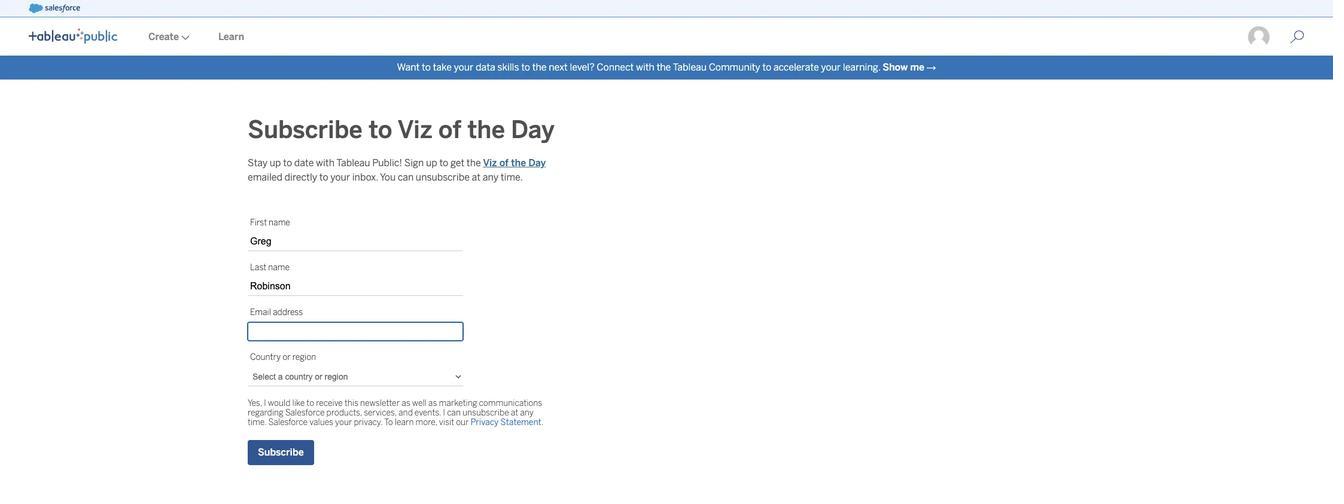 Task type: locate. For each thing, give the bounding box(es) containing it.
Last name text field
[[248, 278, 463, 296]]

0 vertical spatial any
[[483, 172, 499, 183]]

name right first
[[269, 218, 290, 228]]

to right directly on the left of page
[[320, 172, 329, 183]]

of
[[439, 116, 462, 144], [500, 157, 509, 169]]

subscribe up date
[[248, 116, 363, 144]]

as
[[402, 399, 411, 409], [429, 399, 437, 409]]

want to take your data skills to the next level? connect with the tableau community to accelerate your learning. show me →
[[397, 62, 937, 73]]

1 vertical spatial at
[[511, 408, 519, 418]]

time. down yes,
[[248, 418, 267, 428]]

subscribe inside button
[[258, 447, 304, 459]]

0 horizontal spatial of
[[439, 116, 462, 144]]

country or region
[[250, 353, 316, 363]]

first name
[[250, 218, 290, 228]]

address
[[273, 308, 303, 318]]

yes, i would like to receive this newsletter as well as marketing communications regarding salesforce products, services, and events. i can unsubscribe at any time. salesforce values your privacy. to learn more, visit our
[[248, 399, 543, 428]]

want
[[397, 62, 420, 73]]

receive
[[316, 399, 343, 409]]

to left date
[[283, 157, 292, 169]]

1 vertical spatial tableau
[[337, 157, 370, 169]]

the
[[533, 62, 547, 73], [657, 62, 671, 73], [468, 116, 505, 144], [467, 157, 481, 169], [511, 157, 526, 169]]

2 as from the left
[[429, 399, 437, 409]]

region
[[293, 353, 316, 363]]

0 horizontal spatial time.
[[248, 418, 267, 428]]

1 vertical spatial subscribe
[[258, 447, 304, 459]]

any down the viz of the day link
[[483, 172, 499, 183]]

can inside yes, i would like to receive this newsletter as well as marketing communications regarding salesforce products, services, and events. i can unsubscribe at any time. salesforce values your privacy. to learn more, visit our
[[447, 408, 461, 418]]

0 vertical spatial subscribe
[[248, 116, 363, 144]]

0 vertical spatial of
[[439, 116, 462, 144]]

0 vertical spatial tableau
[[673, 62, 707, 73]]

your
[[454, 62, 474, 73], [822, 62, 841, 73], [331, 172, 350, 183], [335, 418, 352, 428]]

0 horizontal spatial i
[[264, 399, 266, 409]]

would
[[268, 399, 291, 409]]

unsubscribe inside yes, i would like to receive this newsletter as well as marketing communications regarding salesforce products, services, and events. i can unsubscribe at any time. salesforce values your privacy. to learn more, visit our
[[463, 408, 509, 418]]

tableau left community
[[673, 62, 707, 73]]

privacy statement link
[[471, 418, 542, 428]]

viz up sign on the left
[[398, 116, 433, 144]]

1 vertical spatial day
[[529, 157, 546, 169]]

any inside stay up to date with tableau public! sign up to get the viz of the day emailed directly to your inbox. you can unsubscribe at any time.
[[483, 172, 499, 183]]

show me link
[[883, 62, 925, 73]]

1 horizontal spatial any
[[520, 408, 534, 418]]

salesforce
[[285, 408, 325, 418], [268, 418, 308, 428]]

1 vertical spatial viz
[[483, 157, 497, 169]]

0 horizontal spatial at
[[472, 172, 481, 183]]

viz right get
[[483, 157, 497, 169]]

unsubscribe
[[416, 172, 470, 183], [463, 408, 509, 418]]

next
[[549, 62, 568, 73]]

any left the .
[[520, 408, 534, 418]]

subscribe down regarding at the bottom left of page
[[258, 447, 304, 459]]

email address
[[250, 308, 303, 318]]

subscribe for subscribe
[[258, 447, 304, 459]]

1 horizontal spatial as
[[429, 399, 437, 409]]

0 horizontal spatial as
[[402, 399, 411, 409]]

can right events.
[[447, 408, 461, 418]]

your inside yes, i would like to receive this newsletter as well as marketing communications regarding salesforce products, services, and events. i can unsubscribe at any time. salesforce values your privacy. to learn more, visit our
[[335, 418, 352, 428]]

directly
[[285, 172, 317, 183]]

0 vertical spatial name
[[269, 218, 290, 228]]

any
[[483, 172, 499, 183], [520, 408, 534, 418]]

stay up to date with tableau public! sign up to get the viz of the day emailed directly to your inbox. you can unsubscribe at any time.
[[248, 157, 546, 183]]

time.
[[501, 172, 523, 183], [248, 418, 267, 428]]

time. down the viz of the day link
[[501, 172, 523, 183]]

public!
[[373, 157, 402, 169]]

to right like
[[307, 399, 314, 409]]

any inside yes, i would like to receive this newsletter as well as marketing communications regarding salesforce products, services, and events. i can unsubscribe at any time. salesforce values your privacy. to learn more, visit our
[[520, 408, 534, 418]]

your down this
[[335, 418, 352, 428]]

0 vertical spatial viz
[[398, 116, 433, 144]]

date
[[294, 157, 314, 169]]

viz
[[398, 116, 433, 144], [483, 157, 497, 169]]

salesforce logo image
[[29, 4, 80, 13]]

name right last
[[268, 263, 290, 273]]

to inside yes, i would like to receive this newsletter as well as marketing communications regarding salesforce products, services, and events. i can unsubscribe at any time. salesforce values your privacy. to learn more, visit our
[[307, 399, 314, 409]]

can inside stay up to date with tableau public! sign up to get the viz of the day emailed directly to your inbox. you can unsubscribe at any time.
[[398, 172, 414, 183]]

i right events.
[[443, 408, 445, 418]]

of right get
[[500, 157, 509, 169]]

0 horizontal spatial any
[[483, 172, 499, 183]]

0 horizontal spatial tableau
[[337, 157, 370, 169]]

greg.robinson3551 image
[[1248, 25, 1272, 49]]

to left accelerate
[[763, 62, 772, 73]]

0 horizontal spatial up
[[270, 157, 281, 169]]

0 vertical spatial day
[[511, 116, 555, 144]]

first
[[250, 218, 267, 228]]

2 up from the left
[[426, 157, 438, 169]]

your left inbox.
[[331, 172, 350, 183]]

with
[[636, 62, 655, 73], [316, 157, 335, 169]]

at inside yes, i would like to receive this newsletter as well as marketing communications regarding salesforce products, services, and events. i can unsubscribe at any time. salesforce values your privacy. to learn more, visit our
[[511, 408, 519, 418]]

up right sign on the left
[[426, 157, 438, 169]]

last
[[250, 263, 267, 273]]

0 vertical spatial at
[[472, 172, 481, 183]]

1 vertical spatial with
[[316, 157, 335, 169]]

1 vertical spatial any
[[520, 408, 534, 418]]

1 vertical spatial time.
[[248, 418, 267, 428]]

take
[[433, 62, 452, 73]]

create
[[148, 31, 179, 43]]

name
[[269, 218, 290, 228], [268, 263, 290, 273]]

0 horizontal spatial can
[[398, 172, 414, 183]]

with right connect
[[636, 62, 655, 73]]

1 vertical spatial name
[[268, 263, 290, 273]]

country
[[250, 353, 281, 363]]

go to search image
[[1276, 30, 1320, 44]]

to
[[422, 62, 431, 73], [522, 62, 530, 73], [763, 62, 772, 73], [369, 116, 393, 144], [283, 157, 292, 169], [440, 157, 449, 169], [320, 172, 329, 183], [307, 399, 314, 409]]

1 vertical spatial can
[[447, 408, 461, 418]]

0 vertical spatial unsubscribe
[[416, 172, 470, 183]]

as right well
[[429, 399, 437, 409]]

of inside stay up to date with tableau public! sign up to get the viz of the day emailed directly to your inbox. you can unsubscribe at any time.
[[500, 157, 509, 169]]

subscribe
[[248, 116, 363, 144], [258, 447, 304, 459]]

newsletter
[[360, 399, 400, 409]]

learn link
[[204, 19, 259, 56]]

1 vertical spatial unsubscribe
[[463, 408, 509, 418]]

inbox.
[[352, 172, 378, 183]]

→
[[927, 62, 937, 73]]

of up get
[[439, 116, 462, 144]]

1 horizontal spatial time.
[[501, 172, 523, 183]]

i
[[264, 399, 266, 409], [443, 408, 445, 418]]

1 horizontal spatial up
[[426, 157, 438, 169]]

privacy.
[[354, 418, 383, 428]]

me
[[911, 62, 925, 73]]

learn
[[219, 31, 244, 43]]

0 horizontal spatial with
[[316, 157, 335, 169]]

privacy statement .
[[471, 418, 544, 428]]

up up emailed
[[270, 157, 281, 169]]

1 horizontal spatial viz
[[483, 157, 497, 169]]

salesforce down would
[[268, 418, 308, 428]]

learning.
[[843, 62, 881, 73]]

name for last name
[[268, 263, 290, 273]]

with right date
[[316, 157, 335, 169]]

1 horizontal spatial of
[[500, 157, 509, 169]]

1 vertical spatial of
[[500, 157, 509, 169]]

or
[[283, 353, 291, 363]]

1 horizontal spatial at
[[511, 408, 519, 418]]

day
[[511, 116, 555, 144], [529, 157, 546, 169]]

up
[[270, 157, 281, 169], [426, 157, 438, 169]]

your left learning.
[[822, 62, 841, 73]]

at
[[472, 172, 481, 183], [511, 408, 519, 418]]

i right yes,
[[264, 399, 266, 409]]

products,
[[327, 408, 362, 418]]

First name text field
[[248, 233, 463, 251]]

can down sign on the left
[[398, 172, 414, 183]]

1 horizontal spatial can
[[447, 408, 461, 418]]

0 vertical spatial with
[[636, 62, 655, 73]]

0 vertical spatial time.
[[501, 172, 523, 183]]

like
[[292, 399, 305, 409]]

tableau
[[673, 62, 707, 73], [337, 157, 370, 169]]

can
[[398, 172, 414, 183], [447, 408, 461, 418]]

tableau up inbox.
[[337, 157, 370, 169]]

as left well
[[402, 399, 411, 409]]

your right the 'take'
[[454, 62, 474, 73]]

0 vertical spatial can
[[398, 172, 414, 183]]



Task type: vqa. For each thing, say whether or not it's contained in the screenshot.
Any
yes



Task type: describe. For each thing, give the bounding box(es) containing it.
subscribe button
[[248, 441, 314, 466]]

with inside stay up to date with tableau public! sign up to get the viz of the day emailed directly to your inbox. you can unsubscribe at any time.
[[316, 157, 335, 169]]

to left get
[[440, 157, 449, 169]]

1 as from the left
[[402, 399, 411, 409]]

0 horizontal spatial viz
[[398, 116, 433, 144]]

yes,
[[248, 399, 262, 409]]

time. inside yes, i would like to receive this newsletter as well as marketing communications regarding salesforce products, services, and events. i can unsubscribe at any time. salesforce values your privacy. to learn more, visit our
[[248, 418, 267, 428]]

connect
[[597, 62, 634, 73]]

last name
[[250, 263, 290, 273]]

level?
[[570, 62, 595, 73]]

salesforce right regarding at the bottom left of page
[[285, 408, 325, 418]]

1 up from the left
[[270, 157, 281, 169]]

values
[[310, 418, 334, 428]]

you
[[380, 172, 396, 183]]

marketing
[[439, 399, 477, 409]]

logo image
[[29, 28, 117, 44]]

data
[[476, 62, 496, 73]]

accelerate
[[774, 62, 819, 73]]

unsubscribe inside stay up to date with tableau public! sign up to get the viz of the day emailed directly to your inbox. you can unsubscribe at any time.
[[416, 172, 470, 183]]

regarding
[[248, 408, 284, 418]]

privacy
[[471, 418, 499, 428]]

name for first name
[[269, 218, 290, 228]]

stay
[[248, 157, 268, 169]]

email
[[250, 308, 271, 318]]

day inside stay up to date with tableau public! sign up to get the viz of the day emailed directly to your inbox. you can unsubscribe at any time.
[[529, 157, 546, 169]]

your inside stay up to date with tableau public! sign up to get the viz of the day emailed directly to your inbox. you can unsubscribe at any time.
[[331, 172, 350, 183]]

skills
[[498, 62, 519, 73]]

viz inside stay up to date with tableau public! sign up to get the viz of the day emailed directly to your inbox. you can unsubscribe at any time.
[[483, 157, 497, 169]]

time. inside stay up to date with tableau public! sign up to get the viz of the day emailed directly to your inbox. you can unsubscribe at any time.
[[501, 172, 523, 183]]

subscribe to viz of the day
[[248, 116, 555, 144]]

sign
[[405, 157, 424, 169]]

at inside stay up to date with tableau public! sign up to get the viz of the day emailed directly to your inbox. you can unsubscribe at any time.
[[472, 172, 481, 183]]

1 horizontal spatial tableau
[[673, 62, 707, 73]]

well
[[412, 399, 427, 409]]

tableau inside stay up to date with tableau public! sign up to get the viz of the day emailed directly to your inbox. you can unsubscribe at any time.
[[337, 157, 370, 169]]

community
[[709, 62, 761, 73]]

get
[[451, 157, 465, 169]]

and
[[399, 408, 413, 418]]

to up public!
[[369, 116, 393, 144]]

our
[[456, 418, 469, 428]]

.
[[542, 418, 544, 428]]

viz of the day link
[[483, 157, 546, 169]]

emailed
[[248, 172, 283, 183]]

create button
[[134, 19, 204, 56]]

1 horizontal spatial i
[[443, 408, 445, 418]]

to right skills
[[522, 62, 530, 73]]

Email address email field
[[248, 323, 463, 341]]

services,
[[364, 408, 397, 418]]

more,
[[416, 418, 438, 428]]

communications
[[479, 399, 543, 409]]

show
[[883, 62, 908, 73]]

to
[[385, 418, 393, 428]]

learn
[[395, 418, 414, 428]]

1 horizontal spatial with
[[636, 62, 655, 73]]

visit
[[439, 418, 454, 428]]

to left the 'take'
[[422, 62, 431, 73]]

subscribe for subscribe to viz of the day
[[248, 116, 363, 144]]

this
[[345, 399, 359, 409]]

events.
[[415, 408, 441, 418]]

statement
[[501, 418, 542, 428]]



